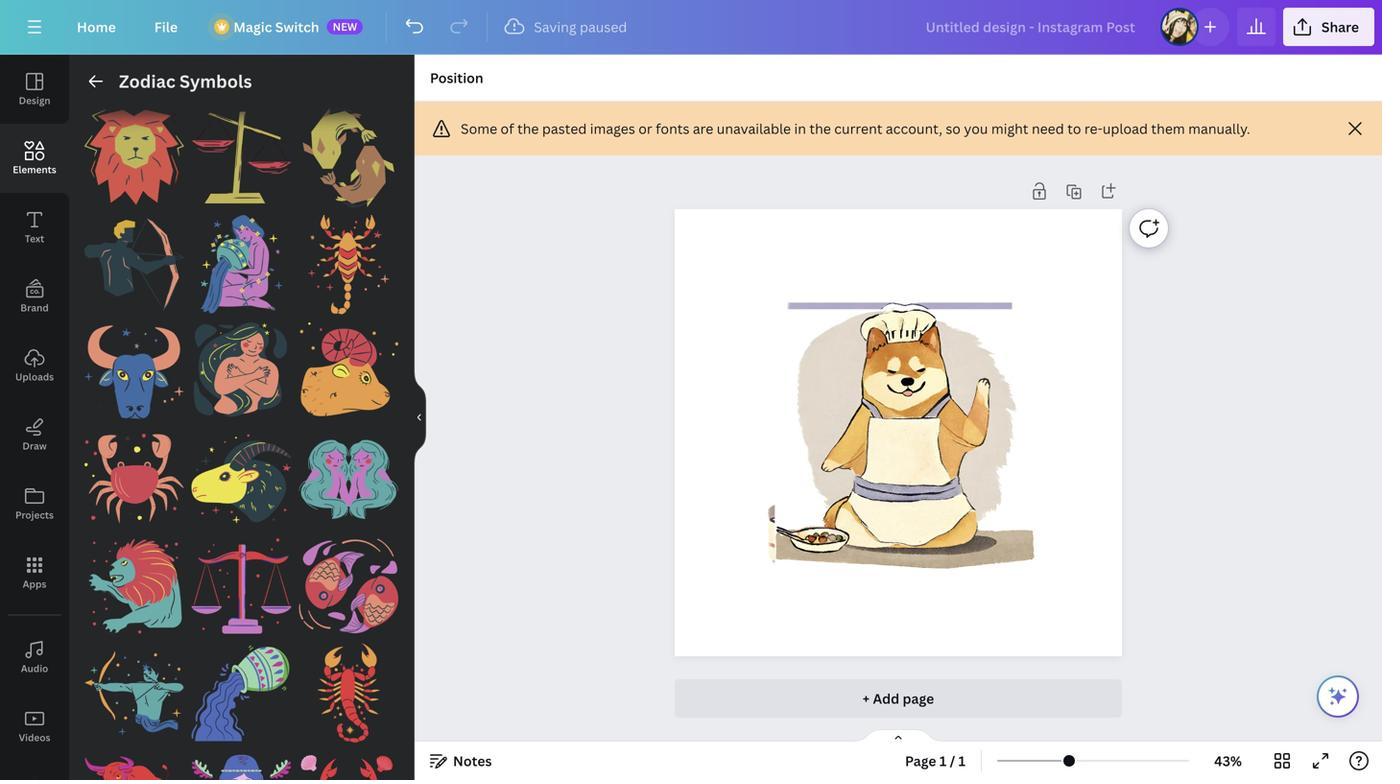 Task type: locate. For each thing, give the bounding box(es) containing it.
1 right /
[[959, 752, 966, 771]]

1 star sign aquarius image from the top
[[192, 215, 291, 314]]

pasted
[[542, 120, 587, 138]]

1 1 from the left
[[940, 752, 947, 771]]

group
[[84, 96, 184, 207], [192, 108, 291, 207], [299, 108, 398, 207], [84, 203, 184, 314], [192, 203, 291, 314], [299, 203, 398, 314], [84, 311, 184, 422], [192, 311, 291, 422], [299, 311, 398, 422], [84, 418, 184, 529], [192, 418, 291, 529], [299, 418, 398, 529], [84, 525, 184, 636], [192, 525, 291, 636], [299, 525, 398, 636], [84, 632, 184, 743], [192, 632, 291, 743], [299, 632, 398, 743], [84, 740, 184, 781], [192, 740, 291, 781], [299, 740, 398, 781]]

2 star sign pisces image from the top
[[299, 537, 398, 636]]

draw button
[[0, 400, 69, 470]]

star sign scorpio image
[[299, 215, 398, 314], [299, 644, 398, 743]]

1 star sign pisces image from the top
[[299, 108, 398, 207]]

star sign pisces image for second star sign leo 'image' from the top
[[299, 537, 398, 636]]

0 vertical spatial star sign taurus image
[[84, 322, 184, 422]]

1 star sign libra image from the top
[[192, 108, 291, 207]]

0 horizontal spatial star sign cancer image
[[84, 429, 184, 529]]

page
[[905, 752, 937, 771]]

star sign libra image
[[192, 108, 291, 207], [192, 537, 291, 636]]

are
[[693, 120, 714, 138]]

0 vertical spatial star sign pisces image
[[299, 108, 398, 207]]

manually.
[[1189, 120, 1251, 138]]

1 vertical spatial star sign taurus image
[[84, 751, 184, 781]]

them
[[1152, 120, 1186, 138]]

audio button
[[0, 623, 69, 692]]

so
[[946, 120, 961, 138]]

text
[[25, 232, 44, 245]]

the
[[518, 120, 539, 138], [810, 120, 831, 138]]

canva assistant image
[[1327, 686, 1350, 709]]

1 vertical spatial star sign sagittarius image
[[84, 644, 184, 743]]

might
[[992, 120, 1029, 138]]

current
[[835, 120, 883, 138]]

saving paused
[[534, 18, 627, 36]]

star sign pisces image
[[299, 108, 398, 207], [299, 537, 398, 636]]

re-
[[1085, 120, 1103, 138]]

0 vertical spatial star sign scorpio image
[[299, 215, 398, 314]]

file button
[[139, 8, 193, 46]]

symbols
[[180, 70, 252, 93]]

1 horizontal spatial the
[[810, 120, 831, 138]]

1
[[940, 752, 947, 771], [959, 752, 966, 771]]

star sign leo image
[[84, 108, 184, 207], [84, 537, 184, 636]]

text button
[[0, 193, 69, 262]]

of
[[501, 120, 514, 138]]

upload
[[1103, 120, 1148, 138]]

star sign taurus image
[[84, 322, 184, 422], [84, 751, 184, 781]]

in
[[795, 120, 807, 138]]

star sign aquarius image
[[192, 215, 291, 314], [192, 644, 291, 743]]

1 star sign sagittarius image from the top
[[84, 215, 184, 314]]

some
[[461, 120, 498, 138]]

+ add page
[[863, 690, 935, 708]]

notes button
[[422, 746, 500, 777]]

star sign sagittarius image
[[84, 215, 184, 314], [84, 644, 184, 743]]

0 horizontal spatial 1
[[940, 752, 947, 771]]

1 vertical spatial star sign virgo image
[[192, 751, 291, 781]]

star sign scorpio image for 2nd the star sign aquarius image from the top of the page
[[299, 644, 398, 743]]

new
[[333, 19, 357, 34]]

zodiac symbols
[[119, 70, 252, 93]]

0 horizontal spatial the
[[518, 120, 539, 138]]

1 vertical spatial star sign pisces image
[[299, 537, 398, 636]]

0 vertical spatial star sign leo image
[[84, 108, 184, 207]]

projects
[[15, 509, 54, 522]]

saving
[[534, 18, 577, 36]]

star sign aries image
[[299, 322, 398, 422]]

2 star sign sagittarius image from the top
[[84, 644, 184, 743]]

1 horizontal spatial star sign cancer image
[[299, 751, 398, 781]]

1 star sign leo image from the top
[[84, 108, 184, 207]]

0 vertical spatial star sign libra image
[[192, 108, 291, 207]]

1 vertical spatial star sign scorpio image
[[299, 644, 398, 743]]

0 vertical spatial star sign virgo image
[[192, 322, 291, 422]]

star sign pisces image for 1st star sign leo 'image' from the top of the page
[[299, 108, 398, 207]]

1 star sign scorpio image from the top
[[299, 215, 398, 314]]

2 star sign scorpio image from the top
[[299, 644, 398, 743]]

projects button
[[0, 470, 69, 539]]

fonts
[[656, 120, 690, 138]]

1 left /
[[940, 752, 947, 771]]

1 star sign taurus image from the top
[[84, 322, 184, 422]]

1 horizontal spatial 1
[[959, 752, 966, 771]]

home link
[[61, 8, 131, 46]]

audio
[[21, 663, 48, 676]]

0 vertical spatial star sign aquarius image
[[192, 215, 291, 314]]

2 1 from the left
[[959, 752, 966, 771]]

1 vertical spatial star sign leo image
[[84, 537, 184, 636]]

2 star sign virgo image from the top
[[192, 751, 291, 781]]

videos
[[19, 732, 50, 745]]

43% button
[[1197, 746, 1260, 777]]

paused
[[580, 18, 627, 36]]

or
[[639, 120, 653, 138]]

the right in
[[810, 120, 831, 138]]

the right of
[[518, 120, 539, 138]]

+ add page button
[[675, 680, 1122, 718]]

1 vertical spatial star sign libra image
[[192, 537, 291, 636]]

2 star sign aquarius image from the top
[[192, 644, 291, 743]]

0 vertical spatial star sign sagittarius image
[[84, 215, 184, 314]]

apps
[[23, 578, 46, 591]]

page 1 / 1
[[905, 752, 966, 771]]

1 vertical spatial star sign cancer image
[[299, 751, 398, 781]]

star sign virgo image
[[192, 322, 291, 422], [192, 751, 291, 781]]

2 star sign taurus image from the top
[[84, 751, 184, 781]]

1 vertical spatial star sign aquarius image
[[192, 644, 291, 743]]

1 the from the left
[[518, 120, 539, 138]]

file
[[154, 18, 178, 36]]

2 star sign libra image from the top
[[192, 537, 291, 636]]

star sign cancer image
[[84, 429, 184, 529], [299, 751, 398, 781]]



Task type: vqa. For each thing, say whether or not it's contained in the screenshot.
Presentations button
no



Task type: describe. For each thing, give the bounding box(es) containing it.
star sign libra image for 1st star sign leo 'image' from the top of the page
[[192, 108, 291, 207]]

apps button
[[0, 539, 69, 608]]

notes
[[453, 752, 492, 771]]

hide image
[[414, 372, 426, 464]]

star sign scorpio image for second the star sign aquarius image from the bottom
[[299, 215, 398, 314]]

main menu bar
[[0, 0, 1383, 55]]

position
[[430, 69, 484, 87]]

star sign sagittarius image for 2nd the star sign aquarius image from the top of the page
[[84, 644, 184, 743]]

/
[[950, 752, 956, 771]]

share button
[[1284, 8, 1375, 46]]

star sign taurus image for second 'star sign virgo' 'image' from the bottom
[[84, 322, 184, 422]]

design
[[19, 94, 50, 107]]

uploads
[[15, 371, 54, 384]]

you
[[964, 120, 988, 138]]

share
[[1322, 18, 1360, 36]]

videos button
[[0, 692, 69, 761]]

star sign capricorn image
[[192, 429, 291, 529]]

design button
[[0, 55, 69, 124]]

0 vertical spatial star sign cancer image
[[84, 429, 184, 529]]

add
[[873, 690, 900, 708]]

show pages image
[[853, 729, 945, 744]]

uploads button
[[0, 331, 69, 400]]

elements
[[13, 163, 56, 176]]

to
[[1068, 120, 1082, 138]]

star sign sagittarius image for second the star sign aquarius image from the bottom
[[84, 215, 184, 314]]

magic
[[234, 18, 272, 36]]

star sign taurus image for 1st 'star sign virgo' 'image' from the bottom
[[84, 751, 184, 781]]

43%
[[1215, 752, 1242, 771]]

home
[[77, 18, 116, 36]]

side panel tab list
[[0, 55, 69, 781]]

images
[[590, 120, 635, 138]]

1 star sign virgo image from the top
[[192, 322, 291, 422]]

zodiac
[[119, 70, 176, 93]]

unavailable
[[717, 120, 791, 138]]

some of the pasted images or fonts are unavailable in the current account, so you might need to re-upload them manually.
[[461, 120, 1251, 138]]

star sign gemini image
[[299, 429, 398, 529]]

elements button
[[0, 124, 69, 193]]

page
[[903, 690, 935, 708]]

magic switch
[[234, 18, 319, 36]]

2 the from the left
[[810, 120, 831, 138]]

draw
[[22, 440, 47, 453]]

saving paused status
[[496, 15, 637, 38]]

brand
[[20, 302, 49, 314]]

switch
[[275, 18, 319, 36]]

2 star sign leo image from the top
[[84, 537, 184, 636]]

position button
[[422, 62, 491, 93]]

brand button
[[0, 262, 69, 331]]

account,
[[886, 120, 943, 138]]

+
[[863, 690, 870, 708]]

star sign libra image for second star sign leo 'image' from the top
[[192, 537, 291, 636]]

Design title text field
[[911, 8, 1153, 46]]

need
[[1032, 120, 1065, 138]]



